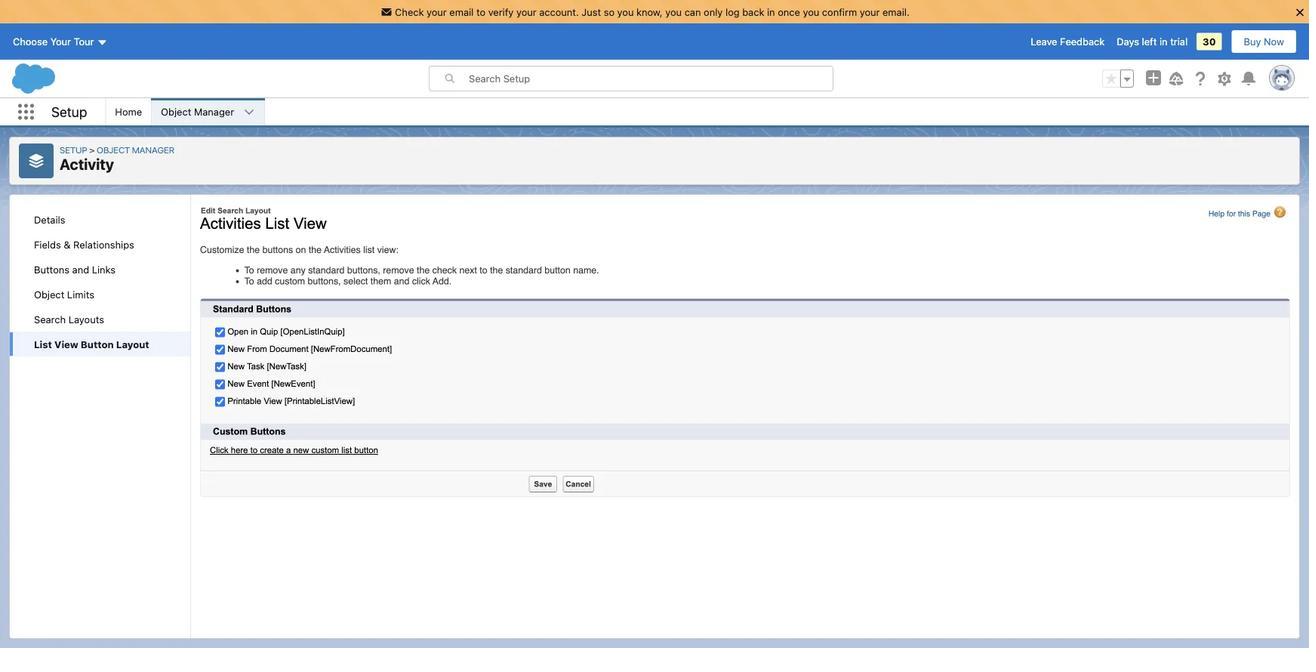 Task type: locate. For each thing, give the bounding box(es) containing it.
0 vertical spatial setup
[[51, 104, 87, 120]]

group
[[1103, 70, 1135, 88]]

0 vertical spatial object manager link
[[152, 98, 243, 125]]

object up activity at the left of the page
[[97, 144, 130, 155]]

1 horizontal spatial you
[[666, 6, 682, 17]]

buy
[[1244, 36, 1262, 47]]

fields & relationships
[[34, 239, 134, 250]]

2 horizontal spatial you
[[803, 6, 820, 17]]

left
[[1142, 36, 1157, 47]]

buttons and links
[[34, 264, 116, 275]]

0 horizontal spatial manager
[[132, 144, 174, 155]]

1 your from the left
[[427, 6, 447, 17]]

object manager link right home
[[152, 98, 243, 125]]

setup up activity at the left of the page
[[60, 144, 87, 155]]

tab list containing details
[[10, 207, 190, 357]]

setup up setup link on the top
[[51, 104, 87, 120]]

feedback
[[1061, 36, 1105, 47]]

1 vertical spatial setup
[[60, 144, 87, 155]]

layouts
[[68, 313, 104, 325]]

in
[[767, 6, 775, 17], [1160, 36, 1168, 47]]

object up the search
[[34, 289, 64, 300]]

choose your tour button
[[12, 30, 108, 54]]

1 horizontal spatial your
[[517, 6, 537, 17]]

days left in trial
[[1117, 36, 1188, 47]]

0 horizontal spatial you
[[618, 6, 634, 17]]

search layouts
[[34, 313, 104, 325]]

0 vertical spatial manager
[[194, 106, 234, 117]]

0 horizontal spatial your
[[427, 6, 447, 17]]

2 vertical spatial object
[[34, 289, 64, 300]]

object limits
[[34, 289, 94, 300]]

activity
[[60, 155, 114, 173]]

you right so
[[618, 6, 634, 17]]

button
[[81, 338, 114, 350]]

object
[[161, 106, 191, 117], [97, 144, 130, 155], [34, 289, 64, 300]]

object manager down home link
[[97, 144, 174, 155]]

leave feedback
[[1031, 36, 1105, 47]]

email.
[[883, 6, 910, 17]]

your left email
[[427, 6, 447, 17]]

trial
[[1171, 36, 1188, 47]]

log
[[726, 6, 740, 17]]

object inside tab list
[[34, 289, 64, 300]]

only
[[704, 6, 723, 17]]

object manager right home
[[161, 106, 234, 117]]

relationships
[[73, 239, 134, 250]]

buy now button
[[1232, 30, 1298, 54]]

1 you from the left
[[618, 6, 634, 17]]

object right home
[[161, 106, 191, 117]]

in right back
[[767, 6, 775, 17]]

setup
[[51, 104, 87, 120], [60, 144, 87, 155]]

1 horizontal spatial manager
[[194, 106, 234, 117]]

0 horizontal spatial in
[[767, 6, 775, 17]]

email
[[450, 6, 474, 17]]

1 vertical spatial object
[[97, 144, 130, 155]]

object manager link down home link
[[97, 144, 174, 155]]

object manager
[[161, 106, 234, 117], [97, 144, 174, 155]]

2 your from the left
[[517, 6, 537, 17]]

1 vertical spatial manager
[[132, 144, 174, 155]]

2 horizontal spatial object
[[161, 106, 191, 117]]

know,
[[637, 6, 663, 17]]

you right once
[[803, 6, 820, 17]]

and
[[72, 264, 89, 275]]

your
[[427, 6, 447, 17], [517, 6, 537, 17], [860, 6, 880, 17]]

buttons and links link
[[10, 257, 190, 282]]

your left email.
[[860, 6, 880, 17]]

details link
[[10, 207, 190, 232]]

you
[[618, 6, 634, 17], [666, 6, 682, 17], [803, 6, 820, 17]]

3 you from the left
[[803, 6, 820, 17]]

0 horizontal spatial object
[[34, 289, 64, 300]]

list view button layout
[[34, 338, 149, 350]]

just
[[582, 6, 601, 17]]

0 vertical spatial in
[[767, 6, 775, 17]]

once
[[778, 6, 801, 17]]

tab list
[[10, 207, 190, 357]]

1 horizontal spatial in
[[1160, 36, 1168, 47]]

object manager link
[[152, 98, 243, 125], [97, 144, 174, 155]]

buy now
[[1244, 36, 1285, 47]]

1 vertical spatial in
[[1160, 36, 1168, 47]]

2 horizontal spatial your
[[860, 6, 880, 17]]

in right the left
[[1160, 36, 1168, 47]]

1 horizontal spatial object
[[97, 144, 130, 155]]

check your email to verify your account. just so you know, you can only log back in once you confirm your email.
[[395, 6, 910, 17]]

0 vertical spatial object
[[161, 106, 191, 117]]

home
[[115, 106, 142, 117]]

links
[[92, 264, 116, 275]]

your right verify
[[517, 6, 537, 17]]

you left can
[[666, 6, 682, 17]]

object for the bottommost object manager "link"
[[97, 144, 130, 155]]

manager
[[194, 106, 234, 117], [132, 144, 174, 155]]

30
[[1203, 36, 1216, 47]]



Task type: vqa. For each thing, say whether or not it's contained in the screenshot.
Your
yes



Task type: describe. For each thing, give the bounding box(es) containing it.
buttons
[[34, 264, 70, 275]]

leave feedback link
[[1031, 36, 1105, 47]]

Search Setup text field
[[469, 67, 833, 91]]

account.
[[539, 6, 579, 17]]

fields & relationships link
[[10, 232, 190, 257]]

2 you from the left
[[666, 6, 682, 17]]

days
[[1117, 36, 1140, 47]]

3 your from the left
[[860, 6, 880, 17]]

1 vertical spatial object manager link
[[97, 144, 174, 155]]

limits
[[67, 289, 94, 300]]

leave
[[1031, 36, 1058, 47]]

object limits link
[[10, 282, 190, 307]]

check
[[395, 6, 424, 17]]

verify
[[488, 6, 514, 17]]

confirm
[[822, 6, 857, 17]]

can
[[685, 6, 701, 17]]

list
[[34, 338, 52, 350]]

list view button layout link
[[10, 332, 190, 357]]

object for object limits link
[[34, 289, 64, 300]]

choose your tour
[[13, 36, 94, 47]]

details
[[34, 214, 65, 225]]

home link
[[106, 98, 151, 125]]

0 vertical spatial object manager
[[161, 106, 234, 117]]

now
[[1264, 36, 1285, 47]]

layout
[[116, 338, 149, 350]]

view
[[54, 338, 78, 350]]

&
[[64, 239, 71, 250]]

so
[[604, 6, 615, 17]]

to
[[477, 6, 486, 17]]

1 vertical spatial object manager
[[97, 144, 174, 155]]

setup link
[[60, 144, 97, 155]]

object inside "link"
[[161, 106, 191, 117]]

search
[[34, 313, 66, 325]]

your
[[50, 36, 71, 47]]

search layouts link
[[10, 307, 190, 332]]

back
[[743, 6, 765, 17]]

choose
[[13, 36, 48, 47]]

fields
[[34, 239, 61, 250]]

tour
[[74, 36, 94, 47]]



